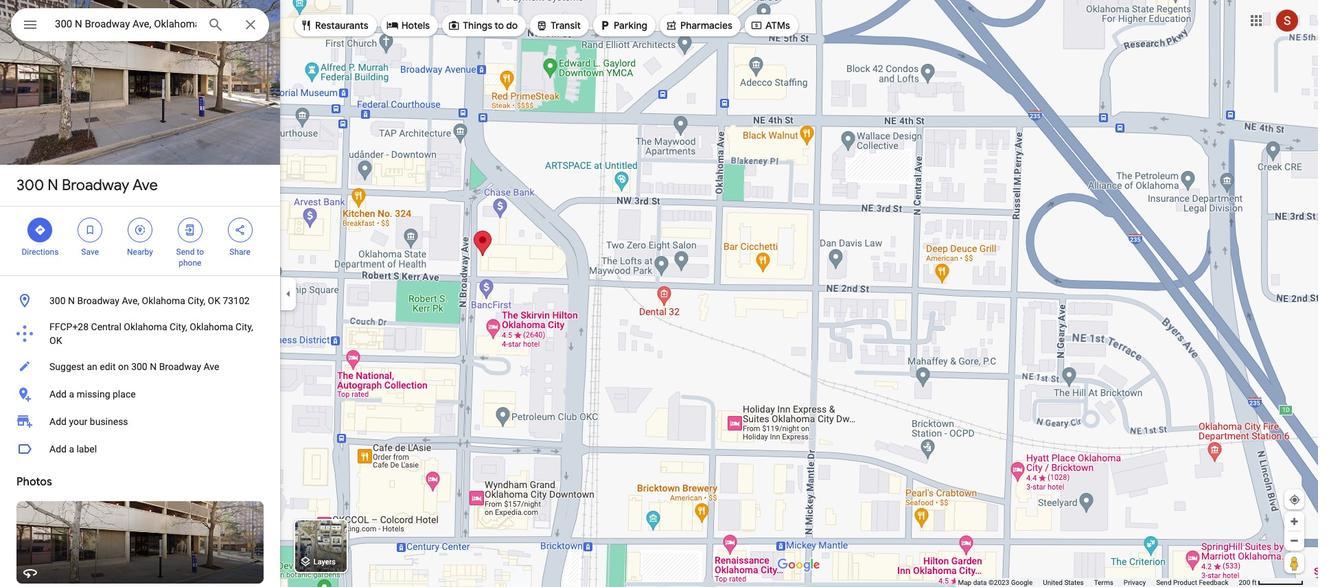 Task type: vqa. For each thing, say whether or not it's contained in the screenshot.


Task type: locate. For each thing, give the bounding box(es) containing it.
layers
[[314, 558, 336, 567]]

send product feedback button
[[1156, 578, 1229, 587]]

ok left 73102
[[208, 295, 220, 306]]

1 vertical spatial send
[[1156, 579, 1172, 586]]


[[234, 222, 246, 238]]

send left product
[[1156, 579, 1172, 586]]

send to phone
[[176, 247, 204, 268]]

add inside button
[[49, 444, 67, 455]]

1 vertical spatial 300
[[49, 295, 66, 306]]

1 vertical spatial broadway
[[77, 295, 119, 306]]

0 vertical spatial to
[[495, 19, 504, 32]]

1 vertical spatial add
[[49, 416, 67, 427]]

ave inside button
[[204, 361, 219, 372]]

 things to do
[[448, 18, 518, 33]]

©2023
[[989, 579, 1010, 586]]

0 vertical spatial broadway
[[62, 176, 129, 195]]

0 vertical spatial 300
[[16, 176, 44, 195]]

to
[[495, 19, 504, 32], [197, 247, 204, 257]]

google maps element
[[0, 0, 1318, 587]]

your
[[69, 416, 87, 427]]

map data ©2023 google
[[958, 579, 1033, 586]]

200 ft button
[[1239, 579, 1304, 586]]

0 horizontal spatial ok
[[49, 335, 62, 346]]

city, for city,
[[236, 321, 253, 332]]

 search field
[[11, 8, 269, 44]]

1 add from the top
[[49, 389, 67, 400]]


[[536, 18, 548, 33]]

city, for ave,
[[188, 295, 205, 306]]

edit
[[100, 361, 116, 372]]

1 horizontal spatial 300
[[49, 295, 66, 306]]

add
[[49, 389, 67, 400], [49, 416, 67, 427], [49, 444, 67, 455]]

a inside button
[[69, 444, 74, 455]]

ffcp+28 central oklahoma city, oklahoma city, ok
[[49, 321, 253, 346]]

broadway inside button
[[77, 295, 119, 306]]

1 a from the top
[[69, 389, 74, 400]]

ok inside ffcp+28 central oklahoma city, oklahoma city, ok
[[49, 335, 62, 346]]


[[22, 15, 38, 34]]

product
[[1174, 579, 1198, 586]]

city,
[[188, 295, 205, 306], [170, 321, 187, 332], [236, 321, 253, 332]]

0 vertical spatial ave
[[132, 176, 158, 195]]

1 vertical spatial n
[[68, 295, 75, 306]]

0 vertical spatial ok
[[208, 295, 220, 306]]

city, down phone
[[188, 295, 205, 306]]

save
[[81, 247, 99, 257]]

a for missing
[[69, 389, 74, 400]]

to inside send to phone
[[197, 247, 204, 257]]

 pharmacies
[[665, 18, 733, 33]]


[[34, 222, 46, 238]]

None field
[[55, 16, 196, 32]]

ave down ffcp+28 central oklahoma city, oklahoma city, ok
[[204, 361, 219, 372]]

1 vertical spatial to
[[197, 247, 204, 257]]

data
[[973, 579, 987, 586]]

ave
[[132, 176, 158, 195], [204, 361, 219, 372]]

2 vertical spatial broadway
[[159, 361, 201, 372]]

add for add your business
[[49, 416, 67, 427]]

0 vertical spatial send
[[176, 247, 195, 257]]

broadway up central
[[77, 295, 119, 306]]

1 horizontal spatial n
[[68, 295, 75, 306]]

city, inside button
[[188, 295, 205, 306]]

send inside send to phone
[[176, 247, 195, 257]]

a inside "button"
[[69, 389, 74, 400]]

n up ffcp+28
[[68, 295, 75, 306]]

0 horizontal spatial to
[[197, 247, 204, 257]]

2 a from the top
[[69, 444, 74, 455]]

300 inside button
[[49, 295, 66, 306]]

n up directions
[[48, 176, 58, 195]]

2 horizontal spatial 300
[[131, 361, 147, 372]]

missing
[[77, 389, 110, 400]]

ok for 300 n broadway ave, oklahoma city, ok 73102
[[208, 295, 220, 306]]

add left your
[[49, 416, 67, 427]]

300 n broadway ave, oklahoma city, ok 73102 button
[[0, 287, 280, 314]]

add a missing place button
[[0, 380, 280, 408]]

oklahoma right ave,
[[142, 295, 185, 306]]

parking
[[614, 19, 648, 32]]

privacy
[[1124, 579, 1146, 586]]

add your business link
[[0, 408, 280, 435]]

ok inside button
[[208, 295, 220, 306]]

add for add a label
[[49, 444, 67, 455]]

pharmacies
[[680, 19, 733, 32]]

a
[[69, 389, 74, 400], [69, 444, 74, 455]]

label
[[77, 444, 97, 455]]

n
[[48, 176, 58, 195], [68, 295, 75, 306], [150, 361, 157, 372]]

broadway up 
[[62, 176, 129, 195]]

73102
[[223, 295, 250, 306]]

1 horizontal spatial city,
[[188, 295, 205, 306]]

200
[[1239, 579, 1251, 586]]

a left missing
[[69, 389, 74, 400]]


[[750, 18, 763, 33]]

business
[[90, 416, 128, 427]]

0 vertical spatial add
[[49, 389, 67, 400]]

1 horizontal spatial ok
[[208, 295, 220, 306]]

city, down 73102
[[236, 321, 253, 332]]

0 horizontal spatial send
[[176, 247, 195, 257]]

2 vertical spatial 300
[[131, 361, 147, 372]]

broadway
[[62, 176, 129, 195], [77, 295, 119, 306], [159, 361, 201, 372]]

2 add from the top
[[49, 416, 67, 427]]

ffcp+28 central oklahoma city, oklahoma city, ok button
[[0, 314, 280, 353]]

footer
[[958, 578, 1239, 587]]

suggest
[[49, 361, 84, 372]]


[[386, 18, 399, 33]]

send
[[176, 247, 195, 257], [1156, 579, 1172, 586]]

send for send product feedback
[[1156, 579, 1172, 586]]


[[300, 18, 312, 33]]

2 horizontal spatial n
[[150, 361, 157, 372]]

200 ft
[[1239, 579, 1257, 586]]

n right on
[[150, 361, 157, 372]]

ok
[[208, 295, 220, 306], [49, 335, 62, 346]]

footer containing map data ©2023 google
[[958, 578, 1239, 587]]

300
[[16, 176, 44, 195], [49, 295, 66, 306], [131, 361, 147, 372]]

oklahoma inside button
[[142, 295, 185, 306]]

send inside button
[[1156, 579, 1172, 586]]

add inside "button"
[[49, 389, 67, 400]]

broadway inside button
[[159, 361, 201, 372]]

300 up ffcp+28
[[49, 295, 66, 306]]

2 vertical spatial n
[[150, 361, 157, 372]]

a left label
[[69, 444, 74, 455]]

add down the suggest
[[49, 389, 67, 400]]

on
[[118, 361, 129, 372]]

1 horizontal spatial ave
[[204, 361, 219, 372]]

0 vertical spatial a
[[69, 389, 74, 400]]

a for label
[[69, 444, 74, 455]]

send for send to phone
[[176, 247, 195, 257]]

0 horizontal spatial 300
[[16, 176, 44, 195]]

n inside button
[[68, 295, 75, 306]]

ave up the 
[[132, 176, 158, 195]]

directions
[[22, 247, 59, 257]]

ok down ffcp+28
[[49, 335, 62, 346]]

1 horizontal spatial send
[[1156, 579, 1172, 586]]

add left label
[[49, 444, 67, 455]]

oklahoma
[[142, 295, 185, 306], [124, 321, 167, 332], [190, 321, 233, 332]]

0 vertical spatial n
[[48, 176, 58, 195]]

300 right on
[[131, 361, 147, 372]]

none field inside "300 n broadway ave, oklahoma city, ok 73102" field
[[55, 16, 196, 32]]

oklahoma down 73102
[[190, 321, 233, 332]]

1 horizontal spatial to
[[495, 19, 504, 32]]

1 vertical spatial ok
[[49, 335, 62, 346]]

to up phone
[[197, 247, 204, 257]]

3 add from the top
[[49, 444, 67, 455]]

google account: sheryl atherton  
(sheryl.atherton@adept.ai) image
[[1277, 9, 1299, 31]]

2 vertical spatial add
[[49, 444, 67, 455]]

oklahoma down 300 n broadway ave, oklahoma city, ok 73102
[[124, 321, 167, 332]]

 transit
[[536, 18, 581, 33]]

300 up 
[[16, 176, 44, 195]]

1 vertical spatial a
[[69, 444, 74, 455]]

broadway for ave,
[[77, 295, 119, 306]]

to left do
[[495, 19, 504, 32]]

 parking
[[599, 18, 648, 33]]

share
[[230, 247, 251, 257]]

suggest an edit on 300 n broadway ave button
[[0, 353, 280, 380]]

broadway down ffcp+28 central oklahoma city, oklahoma city, ok
[[159, 361, 201, 372]]

city, down 300 n broadway ave, oklahoma city, ok 73102
[[170, 321, 187, 332]]

1 vertical spatial ave
[[204, 361, 219, 372]]

0 horizontal spatial n
[[48, 176, 58, 195]]

map
[[958, 579, 972, 586]]

send up phone
[[176, 247, 195, 257]]

add a label button
[[0, 435, 280, 463]]

united states
[[1043, 579, 1084, 586]]

2 horizontal spatial city,
[[236, 321, 253, 332]]

show your location image
[[1289, 494, 1301, 506]]

300 inside button
[[131, 361, 147, 372]]

place
[[113, 389, 136, 400]]



Task type: describe. For each thing, give the bounding box(es) containing it.

[[665, 18, 678, 33]]

show street view coverage image
[[1285, 553, 1305, 573]]

add your business
[[49, 416, 128, 427]]

feedback
[[1199, 579, 1229, 586]]

300 N Broadway Ave, Oklahoma City, OK 73102 field
[[11, 8, 269, 41]]

n for 300 n broadway ave
[[48, 176, 58, 195]]


[[134, 222, 146, 238]]

n inside button
[[150, 361, 157, 372]]

ave,
[[122, 295, 139, 306]]

transit
[[551, 19, 581, 32]]

privacy button
[[1124, 578, 1146, 587]]


[[448, 18, 460, 33]]

suggest an edit on 300 n broadway ave
[[49, 361, 219, 372]]

300 for 300 n broadway ave
[[16, 176, 44, 195]]

google
[[1011, 579, 1033, 586]]

ffcp+28
[[49, 321, 89, 332]]

do
[[506, 19, 518, 32]]

actions for 300 n broadway ave region
[[0, 207, 280, 275]]

things
[[463, 19, 492, 32]]

phone
[[179, 258, 201, 268]]

add for add a missing place
[[49, 389, 67, 400]]

send product feedback
[[1156, 579, 1229, 586]]

zoom out image
[[1290, 536, 1300, 546]]

0 horizontal spatial city,
[[170, 321, 187, 332]]

central
[[91, 321, 121, 332]]

united states button
[[1043, 578, 1084, 587]]

 restaurants
[[300, 18, 369, 33]]

 hotels
[[386, 18, 430, 33]]

an
[[87, 361, 97, 372]]

terms button
[[1094, 578, 1114, 587]]

terms
[[1094, 579, 1114, 586]]

united
[[1043, 579, 1063, 586]]


[[599, 18, 611, 33]]

 button
[[11, 8, 49, 44]]

photos
[[16, 475, 52, 489]]

0 horizontal spatial ave
[[132, 176, 158, 195]]

add a label
[[49, 444, 97, 455]]


[[184, 222, 196, 238]]

300 n broadway ave, oklahoma city, ok 73102
[[49, 295, 250, 306]]

nearby
[[127, 247, 153, 257]]

300 n broadway ave
[[16, 176, 158, 195]]

 atms
[[750, 18, 790, 33]]

ft
[[1252, 579, 1257, 586]]

hotels
[[401, 19, 430, 32]]

add a missing place
[[49, 389, 136, 400]]


[[84, 222, 96, 238]]

oklahoma for ave,
[[142, 295, 185, 306]]

zoom in image
[[1290, 516, 1300, 527]]

oklahoma for city,
[[190, 321, 233, 332]]

footer inside google maps 'element'
[[958, 578, 1239, 587]]

collapse side panel image
[[281, 286, 296, 301]]

broadway for ave
[[62, 176, 129, 195]]

atms
[[766, 19, 790, 32]]

restaurants
[[315, 19, 369, 32]]

ok for ffcp+28 central oklahoma city, oklahoma city, ok
[[49, 335, 62, 346]]

300 for 300 n broadway ave, oklahoma city, ok 73102
[[49, 295, 66, 306]]

to inside  things to do
[[495, 19, 504, 32]]

n for 300 n broadway ave, oklahoma city, ok 73102
[[68, 295, 75, 306]]

300 n broadway ave main content
[[0, 0, 280, 587]]

states
[[1065, 579, 1084, 586]]



